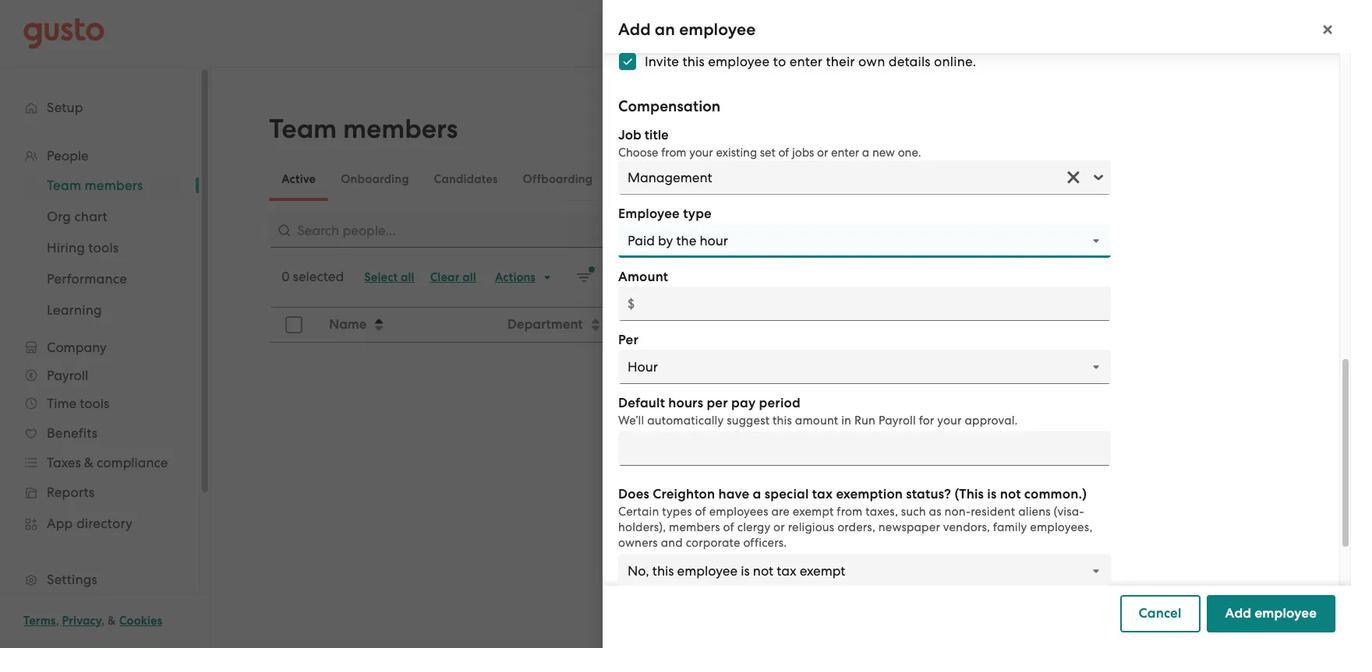 Task type: describe. For each thing, give the bounding box(es) containing it.
found
[[813, 485, 849, 501]]

(this
[[955, 487, 984, 503]]

aliens
[[1018, 505, 1051, 519]]

members inside does creighton have a special tax exemption status? (this is not common.) certain types of employees are exempt from taxes, such as non-resident aliens (visa- holders), members of clergy or religious orders, newspaper vendors, family employees, owners and corporate officers.
[[669, 521, 720, 535]]

exempt
[[793, 505, 834, 519]]

your inside default hours per pay period we'll automatically suggest this amount in run payroll for your approval.
[[937, 414, 962, 428]]

type for employee type
[[683, 206, 712, 222]]

name button
[[320, 309, 497, 342]]

terms
[[23, 614, 56, 628]]

terms , privacy , & cookies
[[23, 614, 162, 628]]

period
[[759, 395, 801, 412]]

terms link
[[23, 614, 56, 628]]

online.
[[934, 54, 976, 69]]

type for employment type
[[1018, 317, 1046, 333]]

no
[[745, 485, 763, 501]]

exemption
[[836, 487, 903, 503]]

add an employee
[[618, 19, 756, 40]]

select all
[[364, 271, 415, 285]]

job title choose from your existing set of jobs or enter a new one.
[[618, 127, 921, 160]]

name
[[329, 317, 367, 333]]

per
[[707, 395, 728, 412]]

vendors,
[[943, 521, 990, 535]]

onboarding button
[[328, 161, 422, 198]]

0 selected status
[[282, 269, 344, 285]]

certain
[[618, 505, 659, 519]]

status?
[[906, 487, 951, 503]]

add employee
[[1225, 606, 1317, 622]]

for
[[919, 414, 934, 428]]

newspaper
[[879, 521, 940, 535]]

Select all rows on this page checkbox
[[277, 308, 311, 342]]

new notifications image
[[576, 270, 592, 285]]

have
[[718, 487, 750, 503]]

people
[[767, 485, 810, 501]]

amount
[[795, 414, 838, 428]]

approval.
[[965, 414, 1018, 428]]

0 horizontal spatial of
[[695, 505, 706, 519]]

management
[[628, 170, 712, 186]]

from inside job title choose from your existing set of jobs or enter a new one.
[[661, 146, 687, 160]]

department
[[508, 317, 583, 333]]

and
[[661, 536, 683, 550]]

hours
[[668, 395, 703, 412]]

orders,
[[838, 521, 876, 535]]

invite this employee to enter their own details online.
[[645, 54, 976, 69]]

employee for an
[[679, 19, 756, 40]]

offboarding
[[523, 172, 593, 186]]

existing
[[716, 146, 757, 160]]

choose
[[618, 146, 658, 160]]

officers.
[[743, 536, 787, 550]]

team members
[[269, 113, 458, 145]]

are
[[772, 505, 790, 519]]

no people found
[[745, 485, 849, 501]]

compensation
[[618, 97, 721, 115]]

0 horizontal spatial members
[[343, 113, 458, 145]]

Invite this employee to enter their own details online. checkbox
[[611, 44, 645, 79]]

department button
[[498, 309, 763, 342]]

1 , from the left
[[56, 614, 59, 628]]

clear all
[[430, 271, 476, 285]]

&
[[108, 614, 116, 628]]

onboarding
[[341, 172, 409, 186]]

all for clear all
[[463, 271, 476, 285]]

in
[[841, 414, 852, 428]]

default
[[618, 395, 665, 412]]

your inside job title choose from your existing set of jobs or enter a new one.
[[689, 146, 713, 160]]

0
[[282, 269, 290, 285]]

not
[[1000, 487, 1021, 503]]

non-
[[945, 505, 971, 519]]

payroll
[[879, 414, 916, 428]]

dismissed
[[618, 172, 672, 186]]

privacy link
[[62, 614, 102, 628]]

(visa-
[[1054, 505, 1084, 519]]

active button
[[269, 161, 328, 198]]

account menu element
[[1050, 0, 1328, 66]]

privacy
[[62, 614, 102, 628]]

0 horizontal spatial this
[[683, 54, 705, 69]]

enter inside job title choose from your existing set of jobs or enter a new one.
[[831, 146, 859, 160]]

one.
[[898, 146, 921, 160]]

religious
[[788, 521, 835, 535]]

add for add an employee
[[618, 19, 651, 40]]

resident
[[971, 505, 1015, 519]]

select all button
[[357, 265, 422, 290]]

types
[[662, 505, 692, 519]]

×
[[1066, 160, 1081, 191]]

team members tab list
[[269, 158, 1282, 201]]

corporate
[[686, 536, 740, 550]]

employees,
[[1030, 521, 1093, 535]]

from inside does creighton have a special tax exemption status? (this is not common.) certain types of employees are exempt from taxes, such as non-resident aliens (visa- holders), members of clergy or religious orders, newspaper vendors, family employees, owners and corporate officers.
[[837, 505, 863, 519]]

a inside does creighton have a special tax exemption status? (this is not common.) certain types of employees are exempt from taxes, such as non-resident aliens (visa- holders), members of clergy or religious orders, newspaper vendors, family employees, owners and corporate officers.
[[753, 487, 761, 503]]



Task type: locate. For each thing, give the bounding box(es) containing it.
active
[[282, 172, 316, 186]]

default hours per pay period we'll automatically suggest this amount in run payroll for your approval.
[[618, 395, 1018, 428]]

add employee button
[[1207, 596, 1336, 633]]

employees
[[709, 505, 769, 519]]

type right 'employment'
[[1018, 317, 1046, 333]]

0 vertical spatial type
[[683, 206, 712, 222]]

or inside job title choose from your existing set of jobs or enter a new one.
[[817, 146, 828, 160]]

cookies button
[[119, 612, 162, 631]]

add a team member drawer dialog
[[603, 0, 1351, 649]]

an
[[655, 19, 675, 40]]

all inside 'select all' button
[[401, 271, 415, 285]]

cancel button
[[1120, 596, 1200, 633]]

cancel
[[1139, 606, 1182, 622]]

cookies
[[119, 614, 162, 628]]

dismissed button
[[605, 161, 685, 198]]

type inside employment type button
[[1018, 317, 1046, 333]]

employee for this
[[708, 54, 770, 69]]

of inside job title choose from your existing set of jobs or enter a new one.
[[778, 146, 789, 160]]

1 horizontal spatial this
[[773, 414, 792, 428]]

,
[[56, 614, 59, 628], [102, 614, 105, 628]]

special
[[765, 487, 809, 503]]

their
[[826, 54, 855, 69]]

0 vertical spatial employee
[[679, 19, 756, 40]]

0 vertical spatial members
[[343, 113, 458, 145]]

all right select
[[401, 271, 415, 285]]

employment
[[938, 317, 1015, 333]]

0 horizontal spatial enter
[[790, 54, 823, 69]]

of down employees on the right
[[723, 521, 734, 535]]

0 horizontal spatial ,
[[56, 614, 59, 628]]

1 vertical spatial your
[[937, 414, 962, 428]]

2 horizontal spatial of
[[778, 146, 789, 160]]

employee type
[[618, 206, 712, 222]]

employee inside button
[[1255, 606, 1317, 622]]

1 vertical spatial add
[[1225, 606, 1252, 622]]

0 horizontal spatial a
[[753, 487, 761, 503]]

set
[[760, 146, 776, 160]]

0 selected
[[282, 269, 344, 285]]

Default hours per pay period field
[[618, 432, 1111, 466]]

your right for
[[937, 414, 962, 428]]

clergy
[[737, 521, 771, 535]]

enter right to
[[790, 54, 823, 69]]

amount
[[618, 269, 668, 285]]

a inside job title choose from your existing set of jobs or enter a new one.
[[862, 146, 870, 160]]

1 horizontal spatial a
[[862, 146, 870, 160]]

type inside dialog main content element
[[683, 206, 712, 222]]

1 vertical spatial type
[[1018, 317, 1046, 333]]

or down are
[[774, 521, 785, 535]]

, left privacy
[[56, 614, 59, 628]]

1 vertical spatial a
[[753, 487, 761, 503]]

from up orders,
[[837, 505, 863, 519]]

your left existing
[[689, 146, 713, 160]]

enter
[[790, 54, 823, 69], [831, 146, 859, 160]]

0 horizontal spatial your
[[689, 146, 713, 160]]

a
[[862, 146, 870, 160], [753, 487, 761, 503]]

0 horizontal spatial add
[[618, 19, 651, 40]]

selected
[[293, 269, 344, 285]]

members up onboarding on the top of page
[[343, 113, 458, 145]]

add
[[618, 19, 651, 40], [1225, 606, 1252, 622]]

own
[[859, 54, 885, 69]]

job
[[618, 127, 641, 143]]

1 vertical spatial this
[[773, 414, 792, 428]]

we'll
[[618, 414, 644, 428]]

2 vertical spatial of
[[723, 521, 734, 535]]

from down title
[[661, 146, 687, 160]]

owners
[[618, 536, 658, 550]]

0 vertical spatial a
[[862, 146, 870, 160]]

a left the new
[[862, 146, 870, 160]]

0 vertical spatial your
[[689, 146, 713, 160]]

jobs
[[792, 146, 814, 160]]

0 vertical spatial add
[[618, 19, 651, 40]]

as
[[929, 505, 942, 519]]

1 horizontal spatial members
[[669, 521, 720, 535]]

invite
[[645, 54, 679, 69]]

holders),
[[618, 521, 666, 535]]

of right set
[[778, 146, 789, 160]]

run
[[855, 414, 876, 428]]

or inside does creighton have a special tax exemption status? (this is not common.) certain types of employees are exempt from taxes, such as non-resident aliens (visa- holders), members of clergy or religious orders, newspaper vendors, family employees, owners and corporate officers.
[[774, 521, 785, 535]]

Amount field
[[618, 287, 1111, 321]]

or
[[817, 146, 828, 160], [774, 521, 785, 535]]

all inside clear all button
[[463, 271, 476, 285]]

0 horizontal spatial from
[[661, 146, 687, 160]]

0 vertical spatial of
[[778, 146, 789, 160]]

per
[[618, 332, 639, 349]]

0 vertical spatial enter
[[790, 54, 823, 69]]

1 horizontal spatial your
[[937, 414, 962, 428]]

1 vertical spatial employee
[[708, 54, 770, 69]]

title
[[645, 127, 669, 143]]

all for select all
[[401, 271, 415, 285]]

type
[[683, 206, 712, 222], [1018, 317, 1046, 333]]

home image
[[23, 18, 104, 49]]

common.)
[[1024, 487, 1087, 503]]

tax
[[812, 487, 833, 503]]

1 horizontal spatial from
[[837, 505, 863, 519]]

offboarding button
[[510, 161, 605, 198]]

is
[[987, 487, 997, 503]]

1 vertical spatial enter
[[831, 146, 859, 160]]

1 horizontal spatial add
[[1225, 606, 1252, 622]]

add for add employee
[[1225, 606, 1252, 622]]

1 horizontal spatial of
[[723, 521, 734, 535]]

select
[[364, 271, 398, 285]]

0 horizontal spatial type
[[683, 206, 712, 222]]

this inside default hours per pay period we'll automatically suggest this amount in run payroll for your approval.
[[773, 414, 792, 428]]

Search people... field
[[269, 214, 643, 248]]

0 vertical spatial from
[[661, 146, 687, 160]]

clear all button
[[422, 265, 484, 290]]

a right have
[[753, 487, 761, 503]]

1 all from the left
[[401, 271, 415, 285]]

suggest
[[727, 414, 770, 428]]

employee
[[618, 206, 680, 222]]

details
[[889, 54, 931, 69]]

pay
[[731, 395, 756, 412]]

1 horizontal spatial all
[[463, 271, 476, 285]]

0 vertical spatial this
[[683, 54, 705, 69]]

management option
[[628, 170, 712, 186]]

1 horizontal spatial type
[[1018, 317, 1046, 333]]

this right invite
[[683, 54, 705, 69]]

1 horizontal spatial enter
[[831, 146, 859, 160]]

type down management
[[683, 206, 712, 222]]

this down "period"
[[773, 414, 792, 428]]

2 vertical spatial employee
[[1255, 606, 1317, 622]]

dialog main content element
[[603, 0, 1351, 589]]

1 vertical spatial members
[[669, 521, 720, 535]]

candidates button
[[422, 161, 510, 198]]

new
[[872, 146, 895, 160]]

candidates
[[434, 172, 498, 186]]

1 vertical spatial of
[[695, 505, 706, 519]]

to
[[773, 54, 786, 69]]

clear
[[430, 271, 460, 285]]

new notifications image
[[576, 270, 592, 285]]

does
[[618, 487, 650, 503]]

2 all from the left
[[463, 271, 476, 285]]

0 vertical spatial or
[[817, 146, 828, 160]]

members down types
[[669, 521, 720, 535]]

creighton
[[653, 487, 715, 503]]

add inside button
[[1225, 606, 1252, 622]]

team
[[269, 113, 337, 145]]

0 horizontal spatial all
[[401, 271, 415, 285]]

enter left the new
[[831, 146, 859, 160]]

1 horizontal spatial ,
[[102, 614, 105, 628]]

0 horizontal spatial or
[[774, 521, 785, 535]]

1 vertical spatial or
[[774, 521, 785, 535]]

or right jobs
[[817, 146, 828, 160]]

automatically
[[647, 414, 724, 428]]

all
[[401, 271, 415, 285], [463, 271, 476, 285]]

from
[[661, 146, 687, 160], [837, 505, 863, 519]]

1 horizontal spatial or
[[817, 146, 828, 160]]

, left the &
[[102, 614, 105, 628]]

of right types
[[695, 505, 706, 519]]

family
[[993, 521, 1027, 535]]

employee inside dialog main content element
[[708, 54, 770, 69]]

1 vertical spatial from
[[837, 505, 863, 519]]

2 , from the left
[[102, 614, 105, 628]]

employee
[[679, 19, 756, 40], [708, 54, 770, 69], [1255, 606, 1317, 622]]

all right clear
[[463, 271, 476, 285]]



Task type: vqa. For each thing, say whether or not it's contained in the screenshot.
AMOUNT field
yes



